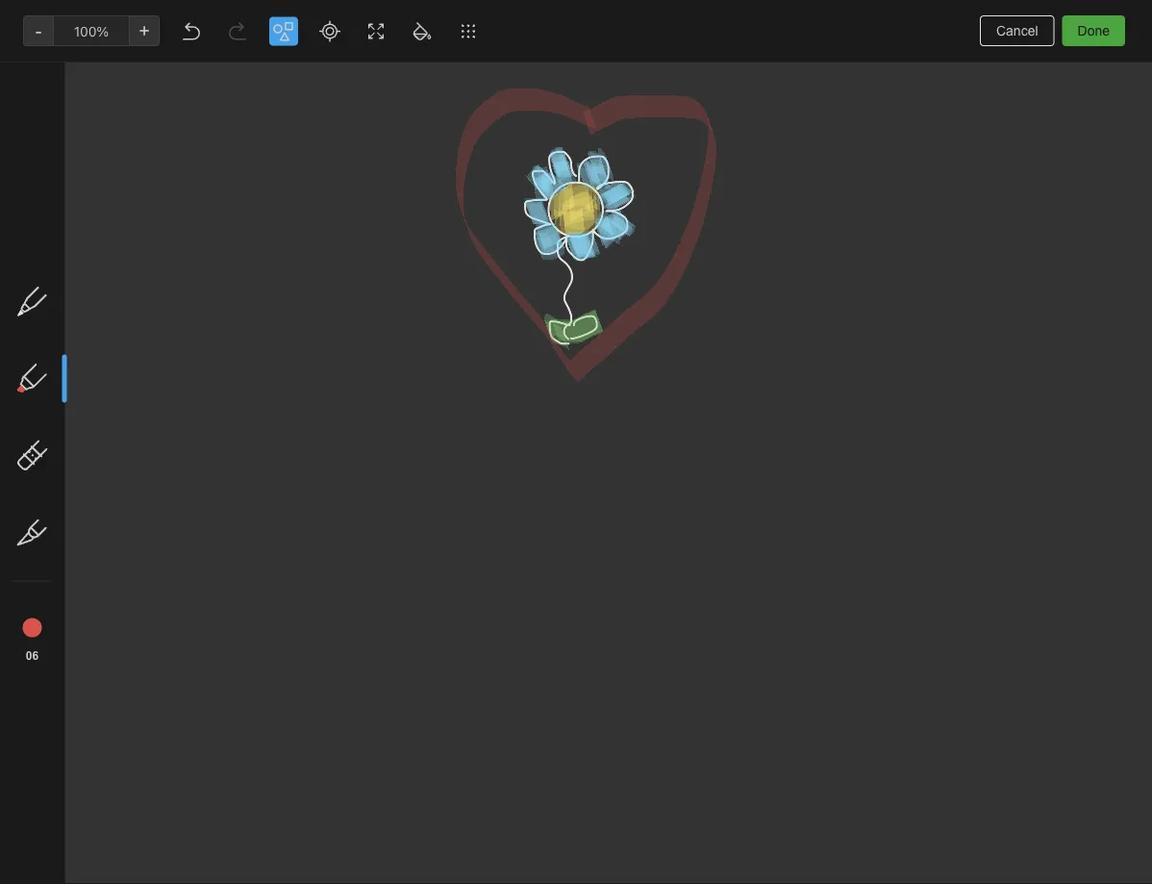 Task type: locate. For each thing, give the bounding box(es) containing it.
to
[[480, 124, 493, 140]]

1 vertical spatial notes
[[42, 189, 79, 205]]

notes
[[272, 19, 325, 42], [42, 189, 79, 205]]

shared with me link
[[0, 317, 230, 347]]

None search field
[[25, 56, 206, 90]]

home
[[42, 158, 79, 174]]

me
[[120, 324, 139, 340]]

last edited on dec 5, 2023
[[613, 59, 781, 75]]

0 vertical spatial notes
[[272, 19, 325, 42]]

Search text field
[[25, 56, 206, 90]]

tasks
[[42, 220, 77, 236]]

new button
[[12, 101, 219, 136]]

tags
[[43, 293, 73, 309]]

tasks button
[[0, 213, 230, 243]]

notebooks link
[[0, 255, 230, 286]]

note window element
[[0, 0, 1153, 884]]

only you
[[970, 16, 1021, 30]]

trash
[[42, 366, 77, 382]]

-
[[524, 145, 530, 161]]

Note Editor text field
[[0, 0, 1153, 884]]

files
[[492, 145, 521, 161]]

notes link
[[0, 182, 230, 213]]

on
[[686, 59, 701, 75]]

new
[[42, 110, 70, 126]]

notes up notes
[[272, 19, 325, 42]]

task
[[488, 162, 516, 178]]

0 horizontal spatial notes
[[42, 189, 79, 205]]

things to do organize files - morning task
[[433, 124, 530, 178]]

settings image
[[196, 15, 219, 38]]

tree
[[0, 151, 231, 779]]

1 horizontal spatial notes
[[272, 19, 325, 42]]

edited
[[643, 59, 682, 75]]

2023
[[749, 59, 781, 75]]

expand tags image
[[5, 294, 20, 309]]

trash link
[[0, 359, 230, 390]]

notes
[[266, 60, 301, 76]]

you
[[1000, 16, 1021, 30]]

notes down home
[[42, 189, 79, 205]]

morning
[[433, 162, 484, 178]]

share
[[1053, 15, 1090, 31]]



Task type: vqa. For each thing, say whether or not it's contained in the screenshot.
More actions image to the left
no



Task type: describe. For each thing, give the bounding box(es) containing it.
shared with me
[[42, 324, 139, 340]]

tags button
[[0, 286, 230, 317]]

3 notes
[[254, 60, 301, 76]]

shared
[[42, 324, 86, 340]]

notebooks
[[43, 262, 111, 278]]

organize
[[433, 145, 488, 161]]

share button
[[1036, 8, 1107, 38]]

things
[[433, 124, 477, 140]]

only
[[970, 16, 997, 30]]

3
[[254, 60, 262, 76]]

home link
[[0, 151, 231, 182]]

with
[[90, 324, 116, 340]]

dec
[[705, 59, 730, 75]]

tree containing home
[[0, 151, 231, 779]]

do
[[497, 124, 513, 140]]

last
[[613, 59, 639, 75]]

5,
[[733, 59, 745, 75]]



